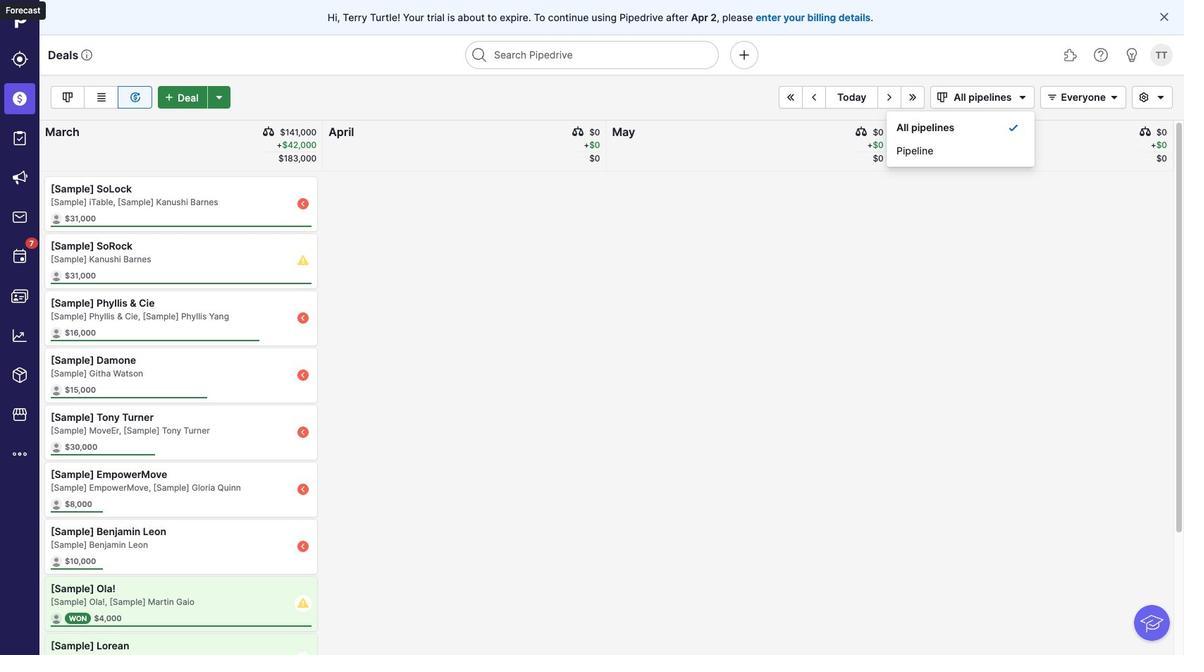 Task type: describe. For each thing, give the bounding box(es) containing it.
jump forward 4 months image
[[905, 92, 922, 103]]

color primary inverted image
[[161, 92, 178, 103]]

info image
[[81, 49, 93, 61]]

products image
[[11, 367, 28, 384]]

projects image
[[11, 130, 28, 147]]

Search Pipedrive field
[[465, 41, 719, 69]]

home image
[[9, 9, 30, 30]]

previous month image
[[806, 92, 823, 103]]

quick help image
[[1093, 47, 1110, 63]]



Task type: vqa. For each thing, say whether or not it's contained in the screenshot.
bottom color undefined "icon"
no



Task type: locate. For each thing, give the bounding box(es) containing it.
jump back 4 months image
[[783, 92, 800, 103]]

menu
[[0, 0, 39, 655]]

next month image
[[882, 92, 899, 103]]

color undefined image
[[11, 248, 28, 265]]

color primary image
[[1015, 92, 1032, 103], [1153, 92, 1170, 103], [1008, 122, 1020, 133], [573, 126, 584, 138], [856, 126, 868, 138], [1140, 126, 1151, 138]]

leads image
[[11, 51, 28, 68]]

contacts image
[[11, 288, 28, 305]]

sales inbox image
[[11, 209, 28, 226]]

campaigns image
[[11, 169, 28, 186]]

pipeline image
[[59, 89, 76, 106]]

sales assistant image
[[1124, 47, 1141, 63]]

more image
[[11, 446, 28, 463]]

list image
[[93, 89, 110, 106]]

insights image
[[11, 327, 28, 344]]

add deal element
[[158, 86, 230, 109]]

add deal options image
[[211, 92, 228, 103]]

deals image
[[11, 90, 28, 107]]

color primary image
[[1159, 11, 1171, 23], [935, 92, 952, 103], [1045, 92, 1062, 103], [1106, 92, 1123, 103], [1136, 92, 1153, 103], [263, 126, 274, 138]]

marketplace image
[[11, 406, 28, 423]]

forecast image
[[127, 89, 144, 106]]

quick add image
[[736, 47, 753, 63]]

knowledge center bot, also known as kc bot is an onboarding assistant that allows you to see the list of onboarding items in one place for quick and easy reference. this improves your in-app experience. image
[[1135, 605, 1171, 641]]

menu item
[[0, 79, 39, 118]]



